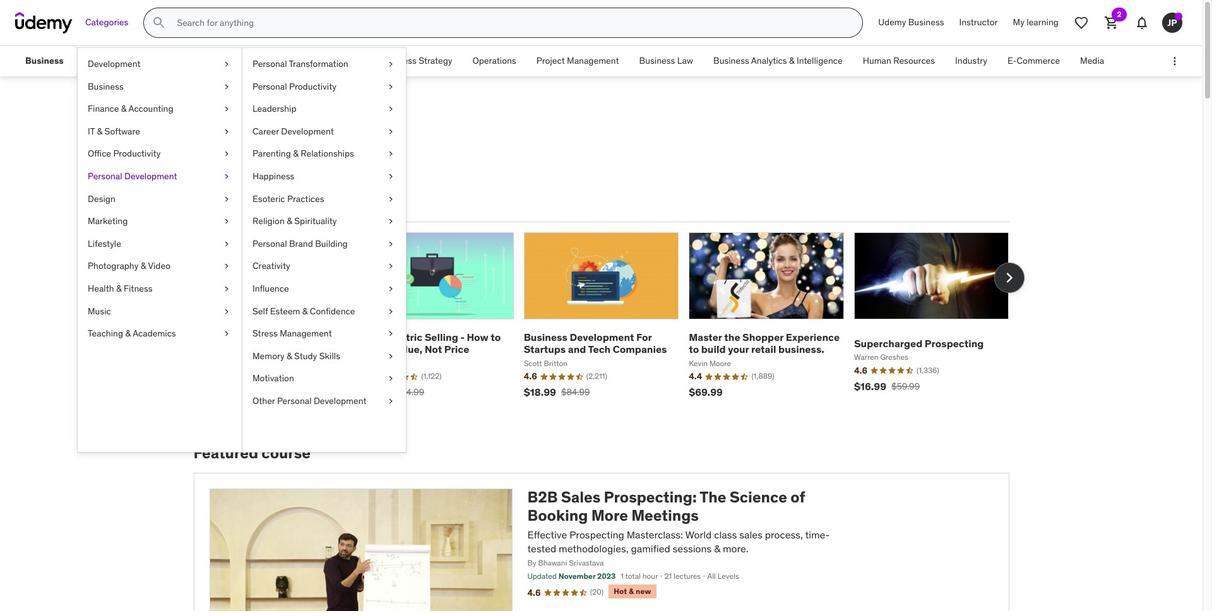 Task type: describe. For each thing, give the bounding box(es) containing it.
to inside 'master the shopper experience to build your retail business.'
[[689, 343, 699, 356]]

& inside b2b sales prospecting: the science of booking more meetings effective prospecting masterclass: world class sales process, time- tested methodologies, gamified sessions & more. by bhawani srivastava
[[714, 543, 721, 555]]

industry link
[[945, 46, 998, 76]]

intelligence
[[797, 55, 843, 66]]

memory & study skills
[[253, 350, 340, 362]]

master the shopper experience to build your retail business. link
[[689, 331, 840, 356]]

more subcategory menu links image
[[1169, 55, 1182, 68]]

personal for personal transformation
[[253, 58, 287, 69]]

religion & spirituality link
[[242, 210, 406, 233]]

stress management link
[[242, 323, 406, 345]]

submit search image
[[152, 15, 167, 30]]

leadership link
[[242, 98, 406, 120]]

xsmall image for marketing
[[222, 215, 232, 228]]

xsmall image for finance & accounting
[[222, 103, 232, 115]]

xsmall image for music
[[222, 305, 232, 318]]

udemy business link
[[871, 8, 952, 38]]

4.6
[[528, 587, 541, 599]]

21 lectures
[[665, 572, 701, 581]]

gamified
[[631, 543, 670, 555]]

human
[[863, 55, 892, 66]]

management up personal productivity
[[267, 55, 319, 66]]

xsmall image for creativity
[[386, 260, 396, 273]]

analytics
[[751, 55, 787, 66]]

productivity for office productivity
[[113, 148, 161, 159]]

booking
[[528, 506, 588, 525]]

notifications image
[[1135, 15, 1150, 30]]

course
[[262, 443, 311, 463]]

categories button
[[78, 8, 136, 38]]

& for health & fitness
[[116, 283, 122, 294]]

media
[[1081, 55, 1105, 66]]

next image
[[999, 268, 1020, 288]]

health & fitness
[[88, 283, 153, 294]]

2023
[[597, 572, 616, 581]]

personal for personal productivity
[[253, 81, 287, 92]]

business inside business development for startups and tech companies
[[524, 331, 568, 344]]

most popular
[[196, 199, 260, 212]]

lectures
[[674, 572, 701, 581]]

video
[[148, 260, 171, 272]]

more.
[[723, 543, 749, 555]]

meetings
[[632, 506, 699, 525]]

2
[[1117, 9, 1122, 19]]

xsmall image for personal development
[[222, 170, 232, 183]]

influence
[[253, 283, 289, 294]]

productivity for personal productivity
[[289, 81, 337, 92]]

process,
[[765, 528, 803, 541]]

b2b
[[528, 488, 558, 507]]

esoteric practices
[[253, 193, 324, 204]]

udemy image
[[15, 12, 73, 33]]

featured course
[[194, 443, 311, 463]]

xsmall image for parenting & relationships
[[386, 148, 396, 160]]

xsmall image for office productivity
[[222, 148, 232, 160]]

business strategy link
[[371, 46, 463, 76]]

centric
[[387, 331, 423, 344]]

photography
[[88, 260, 139, 272]]

finance & accounting
[[88, 103, 173, 114]]

career development
[[253, 126, 334, 137]]

trending
[[275, 199, 317, 212]]

& for it & software
[[97, 126, 102, 137]]

it
[[88, 126, 95, 137]]

Search for anything text field
[[175, 12, 848, 33]]

finance
[[88, 103, 119, 114]]

tested
[[528, 543, 556, 555]]

value centric selling - how to sell on value, not price
[[359, 331, 501, 356]]

business inside business law link
[[639, 55, 675, 66]]

jp
[[1168, 17, 1178, 28]]

confidence
[[310, 305, 355, 317]]

prospecting:
[[604, 488, 697, 507]]

categories
[[85, 17, 128, 28]]

business law
[[639, 55, 693, 66]]

the
[[725, 331, 740, 344]]

levels
[[718, 572, 739, 581]]

tech
[[588, 343, 611, 356]]

photography & video
[[88, 260, 171, 272]]

arrow pointing to subcategory menu links image
[[74, 46, 85, 76]]

xsmall image for career development
[[386, 126, 396, 138]]

b2b sales prospecting: the science of booking more meetings effective prospecting masterclass: world class sales process, time- tested methodologies, gamified sessions & more. by bhawani srivastava
[[528, 488, 830, 568]]

it & software
[[88, 126, 140, 137]]

master the shopper experience to build your retail business.
[[689, 331, 840, 356]]

photography & video link
[[78, 255, 242, 278]]

-
[[461, 331, 465, 344]]

communication link
[[174, 46, 257, 76]]

0 horizontal spatial to
[[256, 161, 271, 181]]

xsmall image for lifestyle
[[222, 238, 232, 250]]

prospecting inside "carousel" element
[[925, 337, 984, 350]]

& right analytics
[[789, 55, 795, 66]]

bhawani
[[538, 559, 567, 568]]

health & fitness link
[[78, 278, 242, 300]]

business.
[[779, 343, 825, 356]]

hot & new
[[614, 587, 651, 596]]

accounting
[[129, 103, 173, 114]]

sales inside b2b sales prospecting: the science of booking more meetings effective prospecting masterclass: world class sales process, time- tested methodologies, gamified sessions & more. by bhawani srivastava
[[561, 488, 601, 507]]

carousel element
[[194, 232, 1025, 414]]

sales for sales courses
[[194, 106, 247, 133]]

entrepreneurship
[[95, 55, 164, 66]]

parenting & relationships
[[253, 148, 354, 159]]

hour
[[643, 572, 658, 581]]

& for parenting & relationships
[[293, 148, 299, 159]]

0 vertical spatial courses
[[251, 106, 333, 133]]

learning
[[1027, 17, 1059, 28]]

startups
[[524, 343, 566, 356]]

prospecting inside b2b sales prospecting: the science of booking more meetings effective prospecting masterclass: world class sales process, time- tested methodologies, gamified sessions & more. by bhawani srivastava
[[570, 528, 624, 541]]

relationships
[[301, 148, 354, 159]]

xsmall image for it & software
[[222, 126, 232, 138]]

xsmall image for esoteric practices
[[386, 193, 396, 205]]

personal for personal brand building
[[253, 238, 287, 249]]

esteem
[[270, 305, 300, 317]]

on
[[379, 343, 391, 356]]

all
[[708, 572, 716, 581]]

religion & spirituality
[[253, 215, 337, 227]]

business development for startups and tech companies link
[[524, 331, 667, 356]]

office productivity link
[[78, 143, 242, 165]]

practices
[[287, 193, 324, 204]]

xsmall image for leadership
[[386, 103, 396, 115]]

business analytics & intelligence
[[714, 55, 843, 66]]

marketing link
[[78, 210, 242, 233]]

xsmall image for other personal development
[[386, 395, 396, 408]]

development for business development for startups and tech companies
[[570, 331, 634, 344]]

& for photography & video
[[141, 260, 146, 272]]

e-commerce link
[[998, 46, 1070, 76]]

science
[[730, 488, 787, 507]]

personal right other
[[277, 395, 312, 407]]

xsmall image for development
[[222, 58, 232, 70]]



Task type: vqa. For each thing, say whether or not it's contained in the screenshot.
Featured Course
yes



Task type: locate. For each thing, give the bounding box(es) containing it.
lifestyle
[[88, 238, 121, 249]]

xsmall image inside career development link
[[386, 126, 396, 138]]

updated
[[528, 572, 557, 581]]

0 vertical spatial prospecting
[[925, 337, 984, 350]]

development inside business development for startups and tech companies
[[570, 331, 634, 344]]

xsmall image inside personal development "link"
[[222, 170, 232, 183]]

most
[[196, 199, 220, 212]]

happiness
[[253, 170, 295, 182]]

business left law
[[639, 55, 675, 66]]

shopper
[[743, 331, 784, 344]]

academics
[[133, 328, 176, 339]]

entrepreneurship link
[[85, 46, 174, 76]]

xsmall image inside marketing link
[[222, 215, 232, 228]]

health
[[88, 283, 114, 294]]

xsmall image for motivation
[[386, 373, 396, 385]]

communication
[[184, 55, 247, 66]]

management for stress management
[[280, 328, 332, 339]]

srivastava
[[569, 559, 604, 568]]

xsmall image inside finance & accounting 'link'
[[222, 103, 232, 115]]

business
[[909, 17, 944, 28], [25, 55, 64, 66], [381, 55, 417, 66], [639, 55, 675, 66], [714, 55, 749, 66], [88, 81, 124, 92], [524, 331, 568, 344]]

to inside "value centric selling - how to sell on value, not price"
[[491, 331, 501, 344]]

xsmall image inside 'it & software' link
[[222, 126, 232, 138]]

brand
[[289, 238, 313, 249]]

business analytics & intelligence link
[[704, 46, 853, 76]]

xsmall image inside lifestyle link
[[222, 238, 232, 250]]

1 horizontal spatial prospecting
[[925, 337, 984, 350]]

teaching & academics
[[88, 328, 176, 339]]

by
[[528, 559, 536, 568]]

happiness link
[[242, 165, 406, 188]]

building
[[315, 238, 348, 249]]

business link up accounting
[[78, 76, 242, 98]]

how
[[467, 331, 489, 344]]

xsmall image inside the office productivity link
[[222, 148, 232, 160]]

productivity
[[289, 81, 337, 92], [113, 148, 161, 159]]

xsmall image inside the 'influence' link
[[386, 283, 396, 295]]

operations link
[[463, 46, 526, 76]]

& down trending
[[287, 215, 292, 227]]

all levels
[[708, 572, 739, 581]]

to right how
[[491, 331, 501, 344]]

business up finance
[[88, 81, 124, 92]]

1 horizontal spatial sales
[[339, 55, 361, 66]]

effective
[[528, 528, 567, 541]]

xsmall image inside esoteric practices 'link'
[[386, 193, 396, 205]]

& for religion & spirituality
[[287, 215, 292, 227]]

xsmall image for design
[[222, 193, 232, 205]]

human resources
[[863, 55, 935, 66]]

experience
[[786, 331, 840, 344]]

xsmall image inside religion & spirituality link
[[386, 215, 396, 228]]

xsmall image inside personal brand building link
[[386, 238, 396, 250]]

xsmall image inside parenting & relationships link
[[386, 148, 396, 160]]

sales
[[339, 55, 361, 66], [194, 106, 247, 133], [561, 488, 601, 507]]

the
[[700, 488, 726, 507]]

business inside business strategy link
[[381, 55, 417, 66]]

value,
[[393, 343, 423, 356]]

shopping cart with 2 items image
[[1104, 15, 1120, 30]]

xsmall image for photography & video
[[222, 260, 232, 273]]

1 horizontal spatial business link
[[78, 76, 242, 98]]

music link
[[78, 300, 242, 323]]

xsmall image inside design link
[[222, 193, 232, 205]]

2 vertical spatial sales
[[561, 488, 601, 507]]

personal transformation link
[[242, 53, 406, 76]]

udemy business
[[879, 17, 944, 28]]

courses down personal productivity
[[251, 106, 333, 133]]

& inside 'link'
[[121, 103, 127, 114]]

& for hot & new
[[629, 587, 634, 596]]

supercharged prospecting
[[854, 337, 984, 350]]

operations
[[473, 55, 516, 66]]

project
[[537, 55, 565, 66]]

office
[[88, 148, 111, 159]]

2 horizontal spatial sales
[[561, 488, 601, 507]]

management for project management
[[567, 55, 619, 66]]

you have alerts image
[[1175, 13, 1183, 20]]

management up study
[[280, 328, 332, 339]]

sales courses
[[194, 106, 333, 133]]

2 link
[[1097, 8, 1127, 38]]

commerce
[[1017, 55, 1060, 66]]

xsmall image for health & fitness
[[222, 283, 232, 295]]

personal up leadership
[[253, 81, 287, 92]]

marketing
[[88, 215, 128, 227]]

xsmall image for religion & spirituality
[[386, 215, 396, 228]]

xsmall image inside development link
[[222, 58, 232, 70]]

industry
[[956, 55, 988, 66]]

sales up personal productivity link
[[339, 55, 361, 66]]

personal productivity
[[253, 81, 337, 92]]

sales right b2b
[[561, 488, 601, 507]]

0 horizontal spatial productivity
[[113, 148, 161, 159]]

xsmall image for happiness
[[386, 170, 396, 183]]

xsmall image inside stress management link
[[386, 328, 396, 340]]

xsmall image for self esteem & confidence
[[386, 305, 396, 318]]

xsmall image for teaching & academics
[[222, 328, 232, 340]]

1 vertical spatial sales
[[194, 106, 247, 133]]

personal up design
[[88, 170, 122, 182]]

xsmall image for influence
[[386, 283, 396, 295]]

started
[[331, 161, 384, 181]]

project management
[[537, 55, 619, 66]]

courses
[[251, 106, 333, 133], [194, 161, 253, 181]]

business link
[[15, 46, 74, 76], [78, 76, 242, 98]]

personal up personal productivity
[[253, 58, 287, 69]]

study
[[294, 350, 317, 362]]

strategy
[[419, 55, 453, 66]]

xsmall image inside self esteem & confidence link
[[386, 305, 396, 318]]

xsmall image inside happiness link
[[386, 170, 396, 183]]

xsmall image for memory & study skills
[[386, 350, 396, 363]]

& left study
[[287, 350, 292, 362]]

&
[[789, 55, 795, 66], [121, 103, 127, 114], [97, 126, 102, 137], [293, 148, 299, 159], [287, 215, 292, 227], [141, 260, 146, 272], [116, 283, 122, 294], [302, 305, 308, 317], [125, 328, 131, 339], [287, 350, 292, 362], [714, 543, 721, 555], [629, 587, 634, 596]]

& right hot
[[629, 587, 634, 596]]

sales for sales
[[339, 55, 361, 66]]

productivity up personal development
[[113, 148, 161, 159]]

1 horizontal spatial productivity
[[289, 81, 337, 92]]

1 vertical spatial prospecting
[[570, 528, 624, 541]]

courses to get you started
[[194, 161, 384, 181]]

e-commerce
[[1008, 55, 1060, 66]]

business inside "business analytics & intelligence" link
[[714, 55, 749, 66]]

xsmall image inside personal productivity link
[[386, 81, 396, 93]]

wishlist image
[[1074, 15, 1089, 30]]

xsmall image for stress management
[[386, 328, 396, 340]]

0 vertical spatial productivity
[[289, 81, 337, 92]]

business left arrow pointing to subcategory menu links image
[[25, 55, 64, 66]]

0 horizontal spatial prospecting
[[570, 528, 624, 541]]

development inside "link"
[[124, 170, 177, 182]]

courses up the most popular on the top
[[194, 161, 253, 181]]

& right it
[[97, 126, 102, 137]]

personal for personal development
[[88, 170, 122, 182]]

my learning
[[1013, 17, 1059, 28]]

business right udemy
[[909, 17, 944, 28]]

my
[[1013, 17, 1025, 28]]

memory
[[253, 350, 285, 362]]

popular
[[222, 199, 260, 212]]

to
[[256, 161, 271, 181], [491, 331, 501, 344], [689, 343, 699, 356]]

sales link
[[329, 46, 371, 76]]

& for memory & study skills
[[287, 350, 292, 362]]

& for teaching & academics
[[125, 328, 131, 339]]

xsmall image inside memory & study skills link
[[386, 350, 396, 363]]

xsmall image inside teaching & academics link
[[222, 328, 232, 340]]

xsmall image inside leadership link
[[386, 103, 396, 115]]

& left video
[[141, 260, 146, 272]]

development for personal development
[[124, 170, 177, 182]]

it & software link
[[78, 120, 242, 143]]

management right project
[[567, 55, 619, 66]]

development for career development
[[281, 126, 334, 137]]

& right health
[[116, 283, 122, 294]]

get
[[274, 161, 298, 181]]

november
[[559, 572, 596, 581]]

to left build
[[689, 343, 699, 356]]

instructor link
[[952, 8, 1006, 38]]

value
[[359, 331, 385, 344]]

my learning link
[[1006, 8, 1067, 38]]

self esteem & confidence
[[253, 305, 355, 317]]

software
[[105, 126, 140, 137]]

xsmall image for business
[[222, 81, 232, 93]]

0 horizontal spatial sales
[[194, 106, 247, 133]]

selling
[[425, 331, 458, 344]]

business left and
[[524, 331, 568, 344]]

xsmall image inside personal transformation link
[[386, 58, 396, 70]]

sales
[[740, 528, 763, 541]]

personal
[[253, 58, 287, 69], [253, 81, 287, 92], [88, 170, 122, 182], [253, 238, 287, 249], [277, 395, 312, 407]]

xsmall image
[[222, 58, 232, 70], [222, 81, 232, 93], [386, 81, 396, 93], [222, 103, 232, 115], [222, 126, 232, 138], [386, 126, 396, 138], [386, 170, 396, 183], [222, 193, 232, 205], [386, 193, 396, 205], [386, 260, 396, 273], [386, 305, 396, 318], [386, 395, 396, 408]]

1 horizontal spatial to
[[491, 331, 501, 344]]

productivity down transformation
[[289, 81, 337, 92]]

& right teaching
[[125, 328, 131, 339]]

xsmall image inside other personal development link
[[386, 395, 396, 408]]

xsmall image for personal productivity
[[386, 81, 396, 93]]

esoteric
[[253, 193, 285, 204]]

& down class
[[714, 543, 721, 555]]

xsmall image for personal brand building
[[386, 238, 396, 250]]

0 vertical spatial sales
[[339, 55, 361, 66]]

& right esteem
[[302, 305, 308, 317]]

supercharged prospecting link
[[854, 337, 984, 350]]

business left strategy
[[381, 55, 417, 66]]

(20)
[[590, 587, 604, 597]]

leadership
[[253, 103, 297, 114]]

xsmall image inside health & fitness link
[[222, 283, 232, 295]]

xsmall image for personal transformation
[[386, 58, 396, 70]]

xsmall image inside music link
[[222, 305, 232, 318]]

business link down udemy image
[[15, 46, 74, 76]]

& for finance & accounting
[[121, 103, 127, 114]]

supercharged
[[854, 337, 923, 350]]

2 horizontal spatial to
[[689, 343, 699, 356]]

& right finance
[[121, 103, 127, 114]]

to down parenting
[[256, 161, 271, 181]]

most popular button
[[194, 191, 262, 221]]

management
[[267, 55, 319, 66], [567, 55, 619, 66], [280, 328, 332, 339]]

personal down religion
[[253, 238, 287, 249]]

not
[[425, 343, 442, 356]]

0 horizontal spatial business link
[[15, 46, 74, 76]]

xsmall image inside the creativity link
[[386, 260, 396, 273]]

transformation
[[289, 58, 348, 69]]

xsmall image
[[386, 58, 396, 70], [386, 103, 396, 115], [222, 148, 232, 160], [386, 148, 396, 160], [222, 170, 232, 183], [222, 215, 232, 228], [386, 215, 396, 228], [222, 238, 232, 250], [386, 238, 396, 250], [222, 260, 232, 273], [222, 283, 232, 295], [386, 283, 396, 295], [222, 305, 232, 318], [222, 328, 232, 340], [386, 328, 396, 340], [386, 350, 396, 363], [386, 373, 396, 385]]

total
[[626, 572, 641, 581]]

instructor
[[960, 17, 998, 28]]

master
[[689, 331, 722, 344]]

1 vertical spatial courses
[[194, 161, 253, 181]]

1 vertical spatial productivity
[[113, 148, 161, 159]]

xsmall image inside the motivation link
[[386, 373, 396, 385]]

trending button
[[272, 191, 320, 221]]

& up courses to get you started
[[293, 148, 299, 159]]

business inside "udemy business" link
[[909, 17, 944, 28]]

religion
[[253, 215, 285, 227]]

price
[[444, 343, 469, 356]]

methodologies,
[[559, 543, 629, 555]]

business left analytics
[[714, 55, 749, 66]]

spirituality
[[294, 215, 337, 227]]

xsmall image inside photography & video link
[[222, 260, 232, 273]]

sales left "career"
[[194, 106, 247, 133]]

personal inside "link"
[[88, 170, 122, 182]]

business development for startups and tech companies
[[524, 331, 667, 356]]



